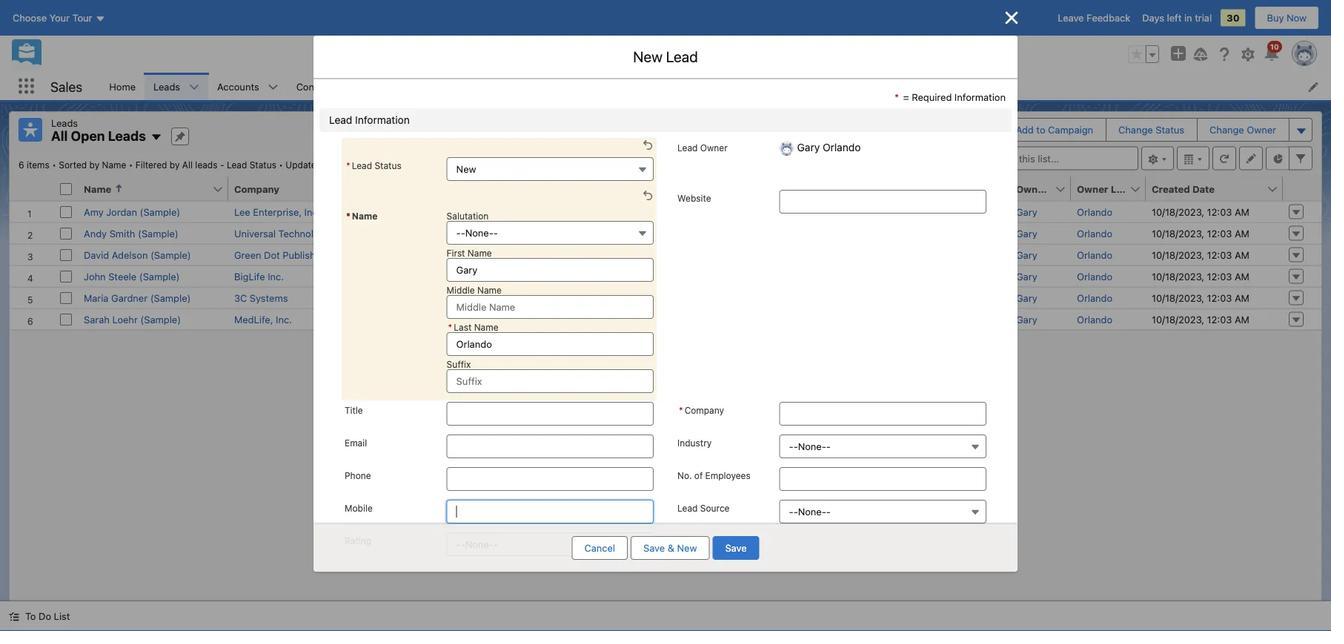 Task type: vqa. For each thing, say whether or not it's contained in the screenshot.
the device at the bottom right of the page
no



Task type: locate. For each thing, give the bounding box(es) containing it.
lead inside the lead source --none--
[[678, 503, 698, 513]]

leads up filtered
[[108, 128, 146, 144]]

campaign
[[1049, 124, 1094, 135]]

1 change from the left
[[1119, 124, 1154, 135]]

new inside 'button'
[[677, 542, 697, 554]]

•
[[52, 160, 56, 170], [129, 160, 133, 170], [279, 160, 283, 170]]

5 orlando from the top
[[1077, 292, 1113, 303]]

4 orlando link from the top
[[1077, 271, 1113, 282]]

leave feedback
[[1058, 12, 1131, 23]]

medlife,
[[234, 314, 273, 325]]

2 horizontal spatial leads
[[154, 81, 180, 92]]

* right 15
[[346, 160, 350, 171]]

0 vertical spatial owner
[[1247, 124, 1277, 135]]

6 10/18/2023, from the top
[[1152, 314, 1205, 325]]

jordan
[[106, 206, 137, 217]]

gary link for green dot publishing
[[1017, 249, 1038, 260]]

1 horizontal spatial save
[[726, 542, 747, 554]]

director,
[[377, 249, 416, 260]]

add to campaign
[[1016, 124, 1094, 135]]

status down import
[[960, 183, 991, 194]]

lee enterprise, inc
[[234, 206, 318, 217]]

leads
[[195, 160, 218, 170]]

name down the all open leads
[[102, 160, 126, 170]]

(sample) down maria gardner (sample)
[[140, 314, 181, 325]]

home
[[109, 81, 136, 92]]

* inside * lead status new
[[346, 160, 350, 171]]

am
[[1235, 206, 1250, 217], [1235, 228, 1250, 239], [1235, 249, 1250, 260], [1235, 271, 1250, 282], [1235, 292, 1250, 303], [1235, 314, 1250, 325]]

4 10/18/2023, from the top
[[1152, 271, 1205, 282]]

add to campaign button
[[1005, 119, 1106, 141]]

name
[[102, 160, 126, 170], [84, 183, 111, 194], [1134, 183, 1162, 194], [352, 211, 378, 221], [468, 248, 492, 258], [478, 285, 502, 295], [474, 322, 499, 332]]

connecticut for universal technologies
[[564, 228, 618, 239]]

new
[[634, 48, 663, 65], [917, 124, 936, 135], [456, 164, 476, 175], [934, 206, 954, 217], [564, 314, 584, 325], [677, 542, 697, 554]]

gary link for biglife inc.
[[1017, 271, 1038, 282]]

2 horizontal spatial owner
[[1247, 124, 1277, 135]]

item number element
[[10, 177, 54, 201]]

lead status button
[[928, 177, 994, 201]]

0 horizontal spatial •
[[52, 160, 56, 170]]

1 vertical spatial phone
[[345, 470, 371, 481]]

10/18/2023, 12:03 am for biglife inc.
[[1152, 271, 1250, 282]]

california
[[564, 249, 606, 260]]

now
[[1287, 12, 1307, 23]]

save inside button
[[726, 542, 747, 554]]

inc. down dot
[[268, 271, 284, 282]]

lead owner
[[678, 142, 728, 153]]

last down middle
[[454, 322, 472, 332]]

1 12:03 from the top
[[1208, 206, 1233, 217]]

12:03 for 3c systems
[[1208, 292, 1233, 303]]

name down list view controls image
[[1134, 183, 1162, 194]]

orlando
[[1077, 206, 1113, 217], [1077, 228, 1113, 239], [1077, 249, 1113, 260], [1077, 271, 1113, 282], [1077, 292, 1113, 303], [1077, 314, 1113, 325]]

first
[[447, 248, 465, 258]]

4 gary from the top
[[1017, 271, 1038, 282]]

action element
[[1284, 177, 1322, 201]]

5 12:03 from the top
[[1208, 292, 1233, 303]]

2 orlando from the top
[[1077, 228, 1113, 239]]

state/province element
[[558, 177, 673, 201]]

0 horizontal spatial all
[[51, 128, 68, 144]]

3 gary from the top
[[1017, 249, 1038, 260]]

2 connecticut from the top
[[564, 271, 618, 282]]

Last Name text field
[[447, 332, 654, 356]]

save for save
[[726, 542, 747, 554]]

lead
[[666, 48, 698, 65], [329, 114, 352, 126], [678, 142, 698, 153], [227, 160, 247, 170], [352, 160, 372, 171], [934, 183, 957, 194], [678, 503, 698, 513]]

orlando link for universal technologies
[[1077, 228, 1113, 239]]

orlando link
[[1077, 206, 1113, 217], [1077, 228, 1113, 239], [1077, 249, 1113, 260], [1077, 271, 1113, 282], [1077, 292, 1113, 303], [1077, 314, 1113, 325]]

1 horizontal spatial owner
[[1077, 183, 1109, 194]]

- inside 'all open leads|leads|list view' element
[[220, 160, 224, 170]]

0 horizontal spatial owner
[[701, 142, 728, 153]]

created date element
[[1146, 177, 1292, 201]]

name up amy
[[84, 183, 111, 194]]

(sample) down name element on the left
[[140, 206, 180, 217]]

new inside * lead status new
[[456, 164, 476, 175]]

company up lee on the top left of page
[[234, 183, 280, 194]]

status inside * lead status new
[[375, 160, 402, 171]]

status up company button
[[250, 160, 277, 170]]

all left leads
[[182, 160, 193, 170]]

created date button
[[1146, 177, 1267, 201]]

2 10/18/2023, from the top
[[1152, 228, 1205, 239]]

3 • from the left
[[279, 160, 283, 170]]

technology
[[472, 249, 524, 260]]

3 am from the top
[[1235, 249, 1250, 260]]

4 10/18/2023, 12:03 am from the top
[[1152, 271, 1250, 282]]

change status
[[1119, 124, 1185, 135]]

owner inside all open leads grid
[[1077, 183, 1109, 194]]

last inside owner last name button
[[1111, 183, 1132, 194]]

loehr
[[112, 314, 138, 325]]

lee enterprise, inc link
[[234, 206, 318, 217]]

by right sorted
[[89, 160, 100, 170]]

gary for green dot publishing
[[1017, 249, 1038, 260]]

1 horizontal spatial information
[[419, 249, 470, 260]]

item number image
[[10, 177, 54, 201]]

2 vertical spatial owner
[[1077, 183, 1109, 194]]

leads right home
[[154, 81, 180, 92]]

inc. for biglife inc.
[[268, 271, 284, 282]]

name inside name button
[[84, 183, 111, 194]]

status
[[1156, 124, 1185, 135], [250, 160, 277, 170], [375, 160, 402, 171], [960, 183, 991, 194]]

0 horizontal spatial by
[[89, 160, 100, 170]]

3 orlando from the top
[[1077, 249, 1113, 260]]

list
[[100, 73, 1332, 100]]

2 12:03 from the top
[[1208, 228, 1233, 239]]

save & new
[[644, 542, 697, 554]]

1 horizontal spatial last
[[1111, 183, 1132, 194]]

change owner button
[[1198, 119, 1289, 141]]

owner up phone button
[[701, 142, 728, 153]]

of
[[695, 470, 703, 481]]

None search field
[[961, 146, 1139, 170]]

1 gary link from the top
[[1017, 206, 1038, 217]]

5 am from the top
[[1235, 292, 1250, 303]]

all open leads grid
[[10, 177, 1322, 330]]

biglife inc.
[[234, 271, 284, 282]]

universal
[[234, 228, 276, 239]]

name element
[[78, 177, 237, 201]]

1 am from the top
[[1235, 206, 1250, 217]]

import button
[[950, 119, 1003, 141]]

owner down search all open leads list view. search field at right
[[1077, 183, 1109, 194]]

2 horizontal spatial •
[[279, 160, 283, 170]]

contacts list item
[[287, 73, 365, 100]]

1 horizontal spatial all
[[182, 160, 193, 170]]

new button
[[905, 119, 948, 141]]

6 12:03 from the top
[[1208, 314, 1233, 325]]

0 vertical spatial phone
[[670, 183, 700, 194]]

0 vertical spatial company
[[234, 183, 280, 194]]

connecticut down california
[[564, 271, 618, 282]]

10/18/2023,
[[1152, 206, 1205, 217], [1152, 228, 1205, 239], [1152, 249, 1205, 260], [1152, 271, 1205, 282], [1152, 292, 1205, 303], [1152, 314, 1205, 325]]

• right 'items'
[[52, 160, 56, 170]]

12:03 for universal technologies
[[1208, 228, 1233, 239]]

group
[[1129, 45, 1160, 63]]

vp purchasing
[[377, 206, 443, 217]]

0 vertical spatial information
[[955, 91, 1006, 102]]

john steele (sample) link
[[84, 271, 180, 282]]

lead inside 'lead status' 'button'
[[934, 183, 957, 194]]

0 horizontal spatial company
[[234, 183, 280, 194]]

days
[[1143, 12, 1165, 23]]

6 gary link from the top
[[1017, 314, 1038, 325]]

search... button
[[495, 42, 791, 66]]

save button
[[713, 536, 760, 560]]

3 orlando link from the top
[[1077, 249, 1113, 260]]

0 horizontal spatial leads
[[51, 117, 78, 128]]

1 vertical spatial connecticut
[[564, 271, 618, 282]]

5 10/18/2023, 12:03 am from the top
[[1152, 292, 1250, 303]]

2 vertical spatial information
[[419, 249, 470, 260]]

1 vertical spatial information
[[355, 114, 410, 126]]

2 horizontal spatial information
[[955, 91, 1006, 102]]

inc. down systems
[[276, 314, 292, 325]]

* for * name
[[346, 211, 351, 221]]

3 12:03 from the top
[[1208, 249, 1233, 260]]

maria
[[84, 292, 109, 303]]

2 am from the top
[[1235, 228, 1250, 239]]

orlando link for lee enterprise, inc
[[1077, 206, 1113, 217]]

* left vp
[[346, 211, 351, 221]]

(sample) for john steele (sample)
[[139, 271, 180, 282]]

last left created
[[1111, 183, 1132, 194]]

2 vertical spatial none-
[[798, 506, 827, 517]]

10/18/2023, 12:03 am for universal technologies
[[1152, 228, 1250, 239]]

orlando for universal technologies
[[1077, 228, 1113, 239]]

inc.
[[268, 271, 284, 282], [276, 314, 292, 325]]

information up import
[[955, 91, 1006, 102]]

6 gary from the top
[[1017, 314, 1038, 325]]

0 horizontal spatial last
[[454, 322, 472, 332]]

(sample) up david adelson (sample)
[[138, 228, 179, 239]]

(sample) right adelson
[[151, 249, 191, 260]]

connecticut up california
[[564, 228, 618, 239]]

steele
[[108, 271, 137, 282]]

text default image
[[9, 611, 19, 622]]

4 gary link from the top
[[1017, 271, 1038, 282]]

email down title at the left of the page
[[345, 437, 367, 448]]

information up 'ago'
[[355, 114, 410, 126]]

• left updated
[[279, 160, 283, 170]]

(sample) for andy smith (sample)
[[138, 228, 179, 239]]

cancel button
[[572, 536, 628, 560]]

save inside 'button'
[[644, 542, 665, 554]]

smith
[[109, 228, 135, 239]]

1 horizontal spatial by
[[170, 160, 180, 170]]

search...
[[524, 49, 563, 60]]

0 vertical spatial email
[[802, 183, 828, 194]]

information for lead information
[[355, 114, 410, 126]]

1 orlando link from the top
[[1077, 206, 1113, 217]]

york
[[586, 314, 606, 325]]

3 gary link from the top
[[1017, 249, 1038, 260]]

Phone text field
[[447, 467, 654, 491]]

new inside button
[[917, 124, 936, 135]]

0 vertical spatial inc.
[[268, 271, 284, 282]]

1 vertical spatial inc.
[[276, 314, 292, 325]]

list item
[[541, 73, 603, 100]]

none-
[[465, 227, 494, 238], [798, 441, 827, 452], [798, 506, 827, 517]]

none- inside 'industry --none--'
[[798, 441, 827, 452]]

10/18/2023, 12:03 am for 3c systems
[[1152, 292, 1250, 303]]

information up middle
[[419, 249, 470, 260]]

phone down lead owner
[[670, 183, 700, 194]]

to
[[25, 611, 36, 622]]

orlando for biglife inc.
[[1077, 271, 1113, 282]]

leads inside list item
[[154, 81, 180, 92]]

save down the lead source --none-- on the right
[[726, 542, 747, 554]]

5 gary link from the top
[[1017, 292, 1038, 303]]

none- inside salutation --none--
[[465, 227, 494, 238]]

1 vertical spatial none-
[[798, 441, 827, 452]]

4 orlando from the top
[[1077, 271, 1113, 282]]

sorted
[[59, 160, 87, 170]]

6 orlando link from the top
[[1077, 314, 1113, 325]]

1 gary from the top
[[1017, 206, 1038, 217]]

0 vertical spatial last
[[1111, 183, 1132, 194]]

1 horizontal spatial change
[[1210, 124, 1245, 135]]

3c systems
[[234, 292, 288, 303]]

owner up created date element
[[1247, 124, 1277, 135]]

1 connecticut from the top
[[564, 228, 618, 239]]

required
[[912, 91, 952, 102]]

• left filtered
[[129, 160, 133, 170]]

* for * company
[[679, 405, 683, 415]]

1 orlando from the top
[[1077, 206, 1113, 217]]

amy
[[84, 206, 104, 217]]

12:03 for green dot publishing
[[1208, 249, 1233, 260]]

First Name text field
[[447, 258, 654, 282]]

purchasing
[[393, 206, 443, 217]]

2 save from the left
[[726, 542, 747, 554]]

0 horizontal spatial change
[[1119, 124, 1154, 135]]

0 vertical spatial all
[[51, 128, 68, 144]]

Middle Name text field
[[447, 295, 654, 319]]

contacts link
[[287, 73, 346, 100]]

all
[[51, 128, 68, 144], [182, 160, 193, 170]]

company button
[[228, 177, 355, 201]]

feedback
[[1087, 12, 1131, 23]]

status up list view controls image
[[1156, 124, 1185, 135]]

publishing
[[283, 249, 329, 260]]

(sample) right gardner
[[150, 292, 191, 303]]

10/18/2023, for green dot publishing
[[1152, 249, 1205, 260]]

1 vertical spatial email
[[345, 437, 367, 448]]

1 horizontal spatial •
[[129, 160, 133, 170]]

=
[[904, 91, 910, 102]]

lead source --none--
[[678, 503, 831, 517]]

3 10/18/2023, from the top
[[1152, 249, 1205, 260]]

status right the minutes
[[375, 160, 402, 171]]

5 gary from the top
[[1017, 292, 1038, 303]]

2 gary from the top
[[1017, 228, 1038, 239]]

industry
[[678, 437, 712, 448]]

system
[[377, 314, 411, 325]]

david adelson (sample) link
[[84, 249, 191, 260]]

Lead Source button
[[780, 500, 987, 524]]

0 horizontal spatial information
[[355, 114, 410, 126]]

all open leads
[[51, 128, 146, 144]]

2 orlando link from the top
[[1077, 228, 1113, 239]]

none- for industry --none--
[[798, 441, 827, 452]]

email
[[802, 183, 828, 194], [345, 437, 367, 448]]

* up industry
[[679, 405, 683, 415]]

1 vertical spatial last
[[454, 322, 472, 332]]

1 horizontal spatial company
[[685, 405, 724, 415]]

1 vertical spatial owner
[[701, 142, 728, 153]]

status inside change status button
[[1156, 124, 1185, 135]]

name up director,
[[352, 211, 378, 221]]

information inside all open leads grid
[[419, 249, 470, 260]]

none search field inside 'all open leads|leads|list view' element
[[961, 146, 1139, 170]]

all left the open
[[51, 128, 68, 144]]

select list display image
[[1178, 146, 1210, 170]]

4 am from the top
[[1235, 271, 1250, 282]]

name right first
[[468, 248, 492, 258]]

change up created date element
[[1210, 124, 1245, 135]]

5 orlando link from the top
[[1077, 292, 1113, 303]]

save for save & new
[[644, 542, 665, 554]]

universal technologies
[[234, 228, 338, 239]]

0 vertical spatial connecticut
[[564, 228, 618, 239]]

12:03
[[1208, 206, 1233, 217], [1208, 228, 1233, 239], [1208, 249, 1233, 260], [1208, 271, 1233, 282], [1208, 292, 1233, 303], [1208, 314, 1233, 325]]

Mobile text field
[[447, 500, 654, 524]]

None text field
[[780, 402, 987, 426]]

info@salesforce.com
[[802, 206, 895, 217]]

2 change from the left
[[1210, 124, 1245, 135]]

save & new button
[[631, 536, 710, 560]]

save
[[644, 542, 665, 554], [726, 542, 747, 554]]

1 save from the left
[[644, 542, 665, 554]]

change up list view controls image
[[1119, 124, 1154, 135]]

cell
[[54, 177, 78, 201], [664, 222, 796, 244], [796, 222, 928, 244], [928, 222, 1011, 244], [664, 244, 796, 265], [796, 244, 928, 265], [928, 244, 1011, 265], [664, 265, 796, 287], [796, 265, 928, 287], [928, 265, 1011, 287], [664, 287, 796, 308], [796, 287, 928, 308], [928, 287, 1011, 308], [664, 308, 796, 330], [796, 308, 928, 330], [928, 308, 1011, 330]]

phone up mobile
[[345, 470, 371, 481]]

by
[[89, 160, 100, 170], [170, 160, 180, 170]]

* left = on the top of page
[[895, 91, 900, 102]]

(sample) for amy jordan (sample)
[[140, 206, 180, 217]]

sales
[[50, 78, 83, 94]]

0 vertical spatial none-
[[465, 227, 494, 238]]

email up info@salesforce.com link
[[802, 183, 828, 194]]

1 horizontal spatial phone
[[670, 183, 700, 194]]

leads right leads image
[[51, 117, 78, 128]]

owner last name element
[[1072, 177, 1162, 201]]

cancel
[[585, 542, 616, 554]]

gary link
[[1017, 206, 1038, 217], [1017, 228, 1038, 239], [1017, 249, 1038, 260], [1017, 271, 1038, 282], [1017, 292, 1038, 303], [1017, 314, 1038, 325]]

1 10/18/2023, 12:03 am from the top
[[1152, 206, 1250, 217]]

0 horizontal spatial save
[[644, 542, 665, 554]]

save left & on the bottom right
[[644, 542, 665, 554]]

4 12:03 from the top
[[1208, 271, 1233, 282]]

5 10/18/2023, from the top
[[1152, 292, 1205, 303]]

3 10/18/2023, 12:03 am from the top
[[1152, 249, 1250, 260]]

(sample) down the david adelson (sample) link
[[139, 271, 180, 282]]

gary link for 3c systems
[[1017, 292, 1038, 303]]

vp
[[377, 206, 390, 217]]

2 • from the left
[[129, 160, 133, 170]]

2 gary link from the top
[[1017, 228, 1038, 239]]

none- for salutation --none--
[[465, 227, 494, 238]]

Search All Open Leads list view. search field
[[961, 146, 1139, 170]]

1 horizontal spatial email
[[802, 183, 828, 194]]

company up industry
[[685, 405, 724, 415]]

15
[[324, 160, 334, 170]]

phone inside button
[[670, 183, 700, 194]]

10/18/2023, for 3c systems
[[1152, 292, 1205, 303]]

2 10/18/2023, 12:03 am from the top
[[1152, 228, 1250, 239]]

leads list item
[[145, 73, 208, 100]]

by right filtered
[[170, 160, 180, 170]]

* up suffix
[[448, 322, 453, 332]]



Task type: describe. For each thing, give the bounding box(es) containing it.
no. of employees
[[678, 470, 751, 481]]

* = required information
[[895, 91, 1006, 102]]

updated
[[286, 160, 322, 170]]

director, information technology
[[377, 249, 524, 260]]

leads link
[[145, 73, 189, 100]]

am for biglife inc.
[[1235, 271, 1250, 282]]

gary for biglife inc.
[[1017, 271, 1038, 282]]

lead status
[[934, 183, 991, 194]]

2 by from the left
[[170, 160, 180, 170]]

all open leads status
[[19, 160, 286, 170]]

* for * = required information
[[895, 91, 900, 102]]

* for * lead status new
[[346, 160, 350, 171]]

to do list button
[[0, 601, 79, 631]]

inverse image
[[1003, 9, 1021, 27]]

all open leads|leads|list view element
[[9, 111, 1323, 601]]

action image
[[1284, 177, 1322, 201]]

ago
[[372, 160, 388, 170]]

name right middle
[[478, 285, 502, 295]]

andy smith (sample)
[[84, 228, 179, 239]]

Website text field
[[780, 190, 987, 214]]

no.
[[678, 470, 692, 481]]

middle
[[447, 285, 475, 295]]

am for green dot publishing
[[1235, 249, 1250, 260]]

0 horizontal spatial phone
[[345, 470, 371, 481]]

email element
[[796, 177, 937, 201]]

john steele (sample)
[[84, 271, 180, 282]]

gary link for universal technologies
[[1017, 228, 1038, 239]]

amy jordan (sample) link
[[84, 206, 180, 217]]

orlando link for biglife inc.
[[1077, 271, 1113, 282]]

adelson
[[112, 249, 148, 260]]

middle name
[[447, 285, 502, 295]]

name button
[[78, 177, 212, 201]]

30
[[1227, 12, 1240, 23]]

system administrator
[[377, 314, 474, 325]]

company inside button
[[234, 183, 280, 194]]

add
[[1016, 124, 1034, 135]]

No. of Employees text field
[[780, 467, 987, 491]]

minutes
[[336, 160, 370, 170]]

6 items • sorted by name • filtered by all leads - lead status • updated 15 minutes ago
[[19, 160, 388, 170]]

accounts link
[[208, 73, 268, 100]]

status inside 'lead status' 'button'
[[960, 183, 991, 194]]

green dot publishing
[[234, 249, 329, 260]]

owner first name element
[[1011, 177, 1080, 201]]

accounts
[[217, 81, 259, 92]]

gary for medlife, inc.
[[1017, 314, 1038, 325]]

Lead Status, New button
[[447, 157, 654, 181]]

gary for 3c systems
[[1017, 292, 1038, 303]]

created date
[[1152, 183, 1215, 194]]

name inside owner last name button
[[1134, 183, 1162, 194]]

1 vertical spatial all
[[182, 160, 193, 170]]

list view controls image
[[1142, 146, 1175, 170]]

3c
[[234, 292, 247, 303]]

12:03 for biglife inc.
[[1208, 271, 1233, 282]]

sarah loehr (sample)
[[84, 314, 181, 325]]

inc. for medlife, inc.
[[276, 314, 292, 325]]

phone element
[[664, 177, 805, 201]]

administrator
[[413, 314, 474, 325]]

source
[[701, 503, 730, 513]]

green dot publishing link
[[234, 249, 329, 260]]

orlando for lee enterprise, inc
[[1077, 206, 1113, 217]]

orlando link for 3c systems
[[1077, 292, 1113, 303]]

owner last name
[[1077, 183, 1162, 194]]

* for * last name
[[448, 322, 453, 332]]

orlando link for green dot publishing
[[1077, 249, 1113, 260]]

email button
[[796, 177, 912, 201]]

website
[[678, 193, 712, 203]]

first name
[[447, 248, 492, 258]]

6 10/18/2023, 12:03 am from the top
[[1152, 314, 1250, 325]]

0 horizontal spatial email
[[345, 437, 367, 448]]

to do list
[[25, 611, 70, 622]]

change for change status
[[1119, 124, 1154, 135]]

dot
[[264, 249, 280, 260]]

(sample) for sarah loehr (sample)
[[140, 314, 181, 325]]

1 10/18/2023, from the top
[[1152, 206, 1205, 217]]

1 by from the left
[[89, 160, 100, 170]]

accounts list item
[[208, 73, 287, 100]]

Email text field
[[447, 435, 654, 458]]

1 horizontal spatial leads
[[108, 128, 146, 144]]

lead inside * lead status new
[[352, 160, 372, 171]]

change status button
[[1107, 119, 1197, 141]]

gary link for medlife, inc.
[[1017, 314, 1038, 325]]

3c systems link
[[234, 292, 288, 303]]

lead status element
[[928, 177, 1020, 201]]

6 orlando from the top
[[1077, 314, 1113, 325]]

connecticut for biglife inc.
[[564, 271, 618, 282]]

buy now
[[1268, 12, 1307, 23]]

info@salesforce.com link
[[802, 206, 895, 217]]

am for 3c systems
[[1235, 292, 1250, 303]]

days left in trial
[[1143, 12, 1213, 23]]

1 • from the left
[[52, 160, 56, 170]]

last for owner
[[1111, 183, 1132, 194]]

none- inside the lead source --none--
[[798, 506, 827, 517]]

state/province
[[564, 183, 634, 194]]

(sample) for david adelson (sample)
[[151, 249, 191, 260]]

owner for change owner
[[1247, 124, 1277, 135]]

mobile
[[345, 503, 373, 513]]

maria gardner (sample)
[[84, 292, 191, 303]]

home link
[[100, 73, 145, 100]]

change for change owner
[[1210, 124, 1245, 135]]

orlando for green dot publishing
[[1077, 249, 1113, 260]]

Industry button
[[780, 435, 987, 458]]

biglife inc. link
[[234, 271, 284, 282]]

1 vertical spatial company
[[685, 405, 724, 415]]

amy jordan (sample)
[[84, 206, 180, 217]]

last for *
[[454, 322, 472, 332]]

Salutation button
[[447, 221, 654, 245]]

owner for lead owner
[[701, 142, 728, 153]]

filtered
[[136, 160, 167, 170]]

in
[[1185, 12, 1193, 23]]

Suffix text field
[[447, 369, 654, 393]]

buy now button
[[1255, 6, 1320, 30]]

date
[[1193, 183, 1215, 194]]

10/18/2023, for biglife inc.
[[1152, 271, 1205, 282]]

salutation
[[447, 211, 489, 221]]

green
[[234, 249, 261, 260]]

orlando for 3c systems
[[1077, 292, 1113, 303]]

6 am from the top
[[1235, 314, 1250, 325]]

gary for universal technologies
[[1017, 228, 1038, 239]]

david adelson (sample)
[[84, 249, 191, 260]]

massachusetts
[[564, 292, 631, 303]]

list containing home
[[100, 73, 1332, 100]]

email inside button
[[802, 183, 828, 194]]

title element
[[372, 177, 567, 201]]

owner last name button
[[1072, 177, 1162, 201]]

lee
[[234, 206, 250, 217]]

company element
[[228, 177, 380, 201]]

Title text field
[[447, 402, 654, 426]]

6
[[19, 160, 24, 170]]

10/18/2023, 12:03 am for green dot publishing
[[1152, 249, 1250, 260]]

medlife, inc. link
[[234, 314, 292, 325]]

(sample) for maria gardner (sample)
[[150, 292, 191, 303]]

buy
[[1268, 12, 1285, 23]]

leave feedback link
[[1058, 12, 1131, 23]]

andy
[[84, 228, 107, 239]]

am for universal technologies
[[1235, 228, 1250, 239]]

biglife
[[234, 271, 265, 282]]

* company
[[679, 405, 724, 415]]

industry --none--
[[678, 437, 831, 452]]

information for director, information technology
[[419, 249, 470, 260]]

lead information
[[329, 114, 410, 126]]

import
[[962, 124, 991, 135]]

* name
[[346, 211, 378, 221]]

gardner
[[111, 292, 148, 303]]

david
[[84, 249, 109, 260]]

name down middle name
[[474, 322, 499, 332]]

10/18/2023, for universal technologies
[[1152, 228, 1205, 239]]

leads image
[[19, 118, 42, 142]]

trial
[[1195, 12, 1213, 23]]

medlife, inc.
[[234, 314, 292, 325]]

open
[[71, 128, 105, 144]]

technologies
[[279, 228, 338, 239]]

new york
[[564, 314, 606, 325]]

* lead status new
[[346, 160, 476, 175]]



